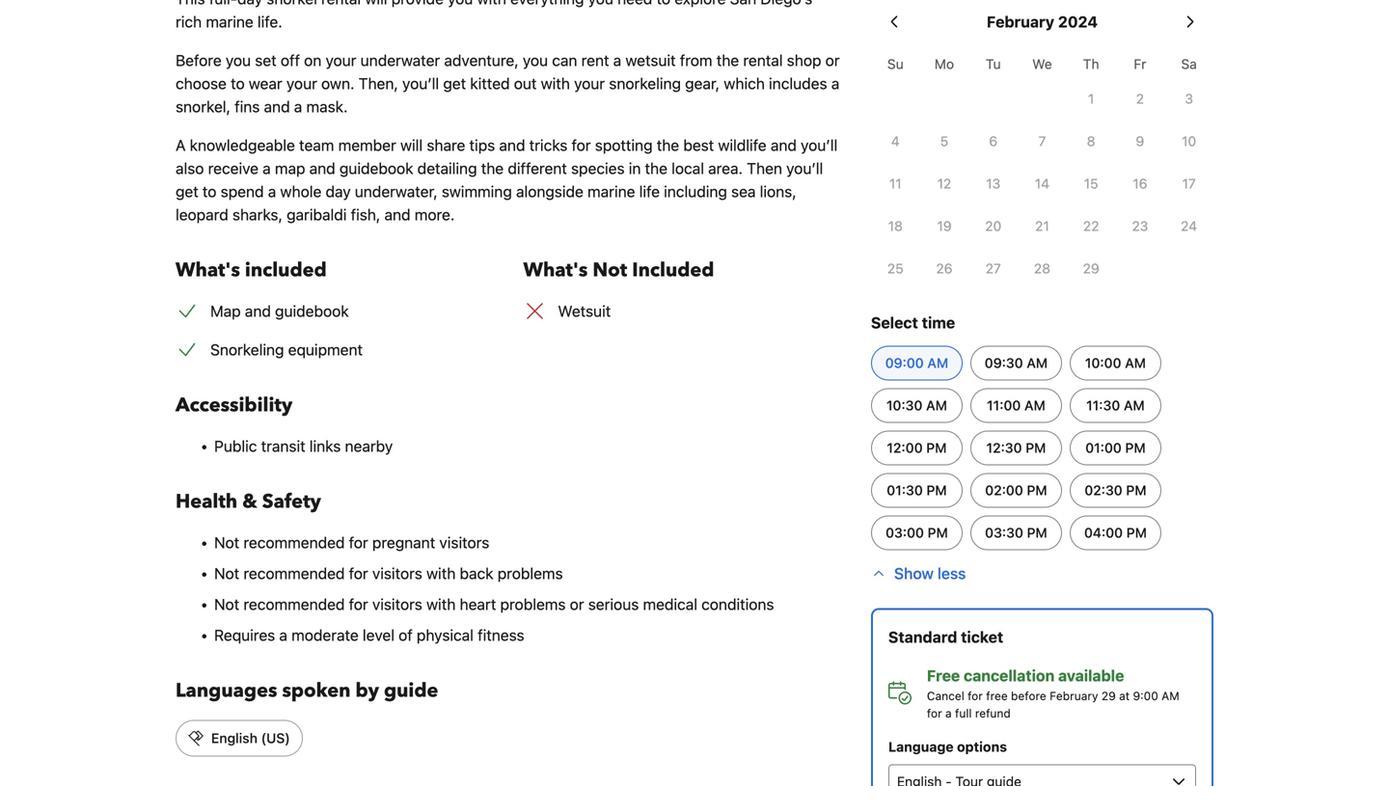 Task type: locate. For each thing, give the bounding box(es) containing it.
recommended for not recommended for visitors with back problems
[[244, 565, 345, 583]]

guidebook
[[340, 159, 414, 178], [275, 302, 349, 320]]

before
[[1011, 689, 1047, 703]]

february up we
[[987, 13, 1055, 31]]

1 vertical spatial get
[[176, 182, 199, 201]]

0 vertical spatial to
[[657, 0, 671, 8]]

options
[[957, 739, 1007, 755]]

0 vertical spatial rental
[[321, 0, 361, 8]]

1 vertical spatial guidebook
[[275, 302, 349, 320]]

24 February 2024 checkbox
[[1165, 207, 1214, 246]]

0 horizontal spatial to
[[203, 182, 217, 201]]

2 what's from the left
[[523, 257, 588, 284]]

snorkeling equipment
[[210, 341, 363, 359]]

your up own.
[[326, 51, 357, 69]]

day up garibaldi at the top of page
[[326, 182, 351, 201]]

29 inside option
[[1083, 261, 1100, 276]]

a left full
[[946, 707, 952, 720]]

marine inside this full-day snorkel rental will provide you with everything you need to explore san diego's rich marine life.
[[206, 13, 254, 31]]

4
[[891, 133, 900, 149]]

0 horizontal spatial day
[[237, 0, 263, 8]]

also
[[176, 159, 204, 178]]

am right 10:00
[[1125, 355, 1146, 371]]

time
[[922, 314, 955, 332]]

with left back
[[427, 565, 456, 583]]

spotting
[[595, 136, 653, 154]]

0 horizontal spatial 29
[[1083, 261, 1100, 276]]

1 horizontal spatial 29
[[1102, 689, 1116, 703]]

the up which
[[717, 51, 739, 69]]

receive
[[208, 159, 259, 178]]

25 February 2024 checkbox
[[871, 249, 920, 288]]

marine down full-
[[206, 13, 254, 31]]

29 left at at the bottom of the page
[[1102, 689, 1116, 703]]

life.
[[258, 13, 282, 31]]

rich
[[176, 13, 202, 31]]

21
[[1036, 218, 1050, 234]]

1 horizontal spatial marine
[[588, 182, 635, 201]]

0 vertical spatial guidebook
[[340, 159, 414, 178]]

pm for 01:00 pm
[[1126, 440, 1146, 456]]

english
[[211, 730, 258, 746]]

nearby
[[345, 437, 393, 455]]

standard
[[889, 628, 958, 647]]

1 horizontal spatial rental
[[743, 51, 783, 69]]

pm right 03:00
[[928, 525, 948, 541]]

will left provide
[[365, 0, 388, 8]]

visitors down pregnant
[[372, 565, 422, 583]]

0 horizontal spatial your
[[286, 74, 317, 93]]

not
[[593, 257, 627, 284], [214, 534, 240, 552], [214, 565, 240, 583], [214, 595, 240, 614]]

su
[[888, 56, 904, 72]]

0 horizontal spatial rental
[[321, 0, 361, 8]]

0 horizontal spatial what's
[[176, 257, 240, 284]]

or right the shop at the top of the page
[[826, 51, 840, 69]]

choose
[[176, 74, 227, 93]]

to inside this full-day snorkel rental will provide you with everything you need to explore san diego's rich marine life.
[[657, 0, 671, 8]]

the
[[717, 51, 739, 69], [657, 136, 679, 154], [481, 159, 504, 178], [645, 159, 668, 178]]

tips
[[470, 136, 495, 154]]

12:30
[[987, 440, 1022, 456]]

5 February 2024 checkbox
[[920, 122, 969, 161]]

get down also
[[176, 182, 199, 201]]

for inside a knowledgeable team member will share tips and tricks for spotting the best wildlife and you'll also receive a map and guidebook detailing the different species in the local area. then you'll get to spend a whole day underwater, swimming alongside marine life including sea lions, leopard sharks, garibaldi fish, and more.
[[572, 136, 591, 154]]

share
[[427, 136, 465, 154]]

you'll down underwater
[[402, 74, 439, 93]]

problems up the not recommended for visitors with heart problems or serious medical conditions on the bottom of the page
[[498, 565, 563, 583]]

best
[[684, 136, 714, 154]]

with left everything
[[477, 0, 506, 8]]

your
[[326, 51, 357, 69], [286, 74, 317, 93], [574, 74, 605, 93]]

a
[[613, 51, 622, 69], [832, 74, 840, 93], [294, 97, 302, 116], [263, 159, 271, 178], [268, 182, 276, 201], [279, 626, 288, 645], [946, 707, 952, 720]]

map
[[275, 159, 305, 178]]

what's for what's included
[[176, 257, 240, 284]]

0 vertical spatial 29
[[1083, 261, 1100, 276]]

february
[[987, 13, 1055, 31], [1050, 689, 1099, 703]]

pm for 03:30 pm
[[1027, 525, 1048, 541]]

am right '09:30'
[[1027, 355, 1048, 371]]

which
[[724, 74, 765, 93]]

safety
[[262, 489, 321, 515]]

7
[[1039, 133, 1046, 149]]

20 February 2024 checkbox
[[969, 207, 1018, 246]]

am right 11:30
[[1124, 398, 1145, 413]]

wildlife
[[718, 136, 767, 154]]

0 horizontal spatial marine
[[206, 13, 254, 31]]

requires a moderate level of physical fitness
[[214, 626, 525, 645]]

what's included
[[176, 257, 327, 284]]

free cancellation available cancel for free before february 29 at 9:00 am for a full refund
[[927, 667, 1180, 720]]

health & safety
[[176, 489, 321, 515]]

the inside the before you set off on your underwater adventure, you can rent a wetsuit from the rental shop or choose to wear your own. then, you'll get kitted out with your snorkeling gear, which includes a snorkel, fins and a mask.
[[717, 51, 739, 69]]

pm for 12:30 pm
[[1026, 440, 1046, 456]]

languages
[[176, 678, 277, 704]]

1 vertical spatial you'll
[[801, 136, 838, 154]]

and
[[264, 97, 290, 116], [499, 136, 525, 154], [771, 136, 797, 154], [309, 159, 336, 178], [385, 206, 411, 224], [245, 302, 271, 320]]

or inside the before you set off on your underwater adventure, you can rent a wetsuit from the rental shop or choose to wear your own. then, you'll get kitted out with your snorkeling gear, which includes a snorkel, fins and a mask.
[[826, 51, 840, 69]]

0 vertical spatial day
[[237, 0, 263, 8]]

the up local
[[657, 136, 679, 154]]

1 vertical spatial rental
[[743, 51, 783, 69]]

am right 09:00
[[928, 355, 949, 371]]

with inside this full-day snorkel rental will provide you with everything you need to explore san diego's rich marine life.
[[477, 0, 506, 8]]

not recommended for visitors with heart problems or serious medical conditions
[[214, 595, 774, 614]]

0 vertical spatial will
[[365, 0, 388, 8]]

problems up the fitness
[[500, 595, 566, 614]]

17 February 2024 checkbox
[[1165, 165, 1214, 203]]

19
[[937, 218, 952, 234]]

0 vertical spatial problems
[[498, 565, 563, 583]]

for
[[572, 136, 591, 154], [349, 534, 368, 552], [349, 565, 368, 583], [349, 595, 368, 614], [968, 689, 983, 703], [927, 707, 942, 720]]

29 down "22 february 2024" checkbox
[[1083, 261, 1100, 276]]

pm right 01:00
[[1126, 440, 1146, 456]]

rental up which
[[743, 51, 783, 69]]

select time
[[871, 314, 955, 332]]

recommended up moderate at the left bottom
[[244, 595, 345, 614]]

your down 'rent'
[[574, 74, 605, 93]]

pm for 12:00 pm
[[927, 440, 947, 456]]

problems for heart
[[500, 595, 566, 614]]

1 recommended from the top
[[244, 534, 345, 552]]

pm right 02:00
[[1027, 482, 1048, 498]]

or
[[826, 51, 840, 69], [570, 595, 584, 614]]

14 February 2024 checkbox
[[1018, 165, 1067, 203]]

8 February 2024 checkbox
[[1067, 122, 1116, 161]]

am right 10:30
[[926, 398, 948, 413]]

for up not recommended for visitors with back problems
[[349, 534, 368, 552]]

will inside this full-day snorkel rental will provide you with everything you need to explore san diego's rich marine life.
[[365, 0, 388, 8]]

pm
[[927, 440, 947, 456], [1026, 440, 1046, 456], [1126, 440, 1146, 456], [927, 482, 947, 498], [1027, 482, 1048, 498], [1126, 482, 1147, 498], [928, 525, 948, 541], [1027, 525, 1048, 541], [1127, 525, 1147, 541]]

your down on
[[286, 74, 317, 93]]

11 February 2024 checkbox
[[871, 165, 920, 203]]

and down "team"
[[309, 159, 336, 178]]

pm right 04:00
[[1127, 525, 1147, 541]]

0 vertical spatial february
[[987, 13, 1055, 31]]

01:30 pm
[[887, 482, 947, 498]]

pm for 01:30 pm
[[927, 482, 947, 498]]

day inside this full-day snorkel rental will provide you with everything you need to explore san diego's rich marine life.
[[237, 0, 263, 8]]

a right includes
[[832, 74, 840, 93]]

10
[[1182, 133, 1197, 149]]

languages spoken by guide
[[176, 678, 438, 704]]

1 vertical spatial problems
[[500, 595, 566, 614]]

1 vertical spatial day
[[326, 182, 351, 201]]

will left the share
[[400, 136, 423, 154]]

with down "can"
[[541, 74, 570, 93]]

everything
[[511, 0, 584, 8]]

pm for 02:30 pm
[[1126, 482, 1147, 498]]

1 horizontal spatial or
[[826, 51, 840, 69]]

03:00
[[886, 525, 924, 541]]

or left the serious
[[570, 595, 584, 614]]

12 February 2024 checkbox
[[920, 165, 969, 203]]

pm right 12:00
[[927, 440, 947, 456]]

1 vertical spatial recommended
[[244, 565, 345, 583]]

1 vertical spatial visitors
[[372, 565, 422, 583]]

am
[[928, 355, 949, 371], [1027, 355, 1048, 371], [1125, 355, 1146, 371], [926, 398, 948, 413], [1025, 398, 1046, 413], [1124, 398, 1145, 413], [1162, 689, 1180, 703]]

public
[[214, 437, 257, 455]]

rental right snorkel on the left of the page
[[321, 0, 361, 8]]

am right '9:00'
[[1162, 689, 1180, 703]]

and inside the before you set off on your underwater adventure, you can rent a wetsuit from the rental shop or choose to wear your own. then, you'll get kitted out with your snorkeling gear, which includes a snorkel, fins and a mask.
[[264, 97, 290, 116]]

1 horizontal spatial what's
[[523, 257, 588, 284]]

then
[[747, 159, 783, 178]]

visitors up the of
[[372, 595, 422, 614]]

guidebook up equipment
[[275, 302, 349, 320]]

0 horizontal spatial will
[[365, 0, 388, 8]]

am right "11:00"
[[1025, 398, 1046, 413]]

including
[[664, 182, 727, 201]]

pm right 12:30
[[1026, 440, 1046, 456]]

february down the available
[[1050, 689, 1099, 703]]

1 horizontal spatial to
[[231, 74, 245, 93]]

22 February 2024 checkbox
[[1067, 207, 1116, 246]]

1 vertical spatial or
[[570, 595, 584, 614]]

get
[[443, 74, 466, 93], [176, 182, 199, 201]]

show less button
[[871, 562, 966, 585]]

visitors
[[439, 534, 490, 552], [372, 565, 422, 583], [372, 595, 422, 614]]

free
[[986, 689, 1008, 703]]

2 vertical spatial visitors
[[372, 595, 422, 614]]

01:30
[[887, 482, 923, 498]]

to up leopard at the left top of page
[[203, 182, 217, 201]]

2 vertical spatial to
[[203, 182, 217, 201]]

1 vertical spatial 29
[[1102, 689, 1116, 703]]

0 vertical spatial get
[[443, 74, 466, 93]]

february 2024
[[987, 13, 1098, 31]]

0 vertical spatial recommended
[[244, 534, 345, 552]]

what's not included
[[523, 257, 715, 284]]

1 vertical spatial will
[[400, 136, 423, 154]]

1 what's from the left
[[176, 257, 240, 284]]

2 recommended from the top
[[244, 565, 345, 583]]

6 February 2024 checkbox
[[969, 122, 1018, 161]]

and down wear
[[264, 97, 290, 116]]

1 horizontal spatial will
[[400, 136, 423, 154]]

0 vertical spatial or
[[826, 51, 840, 69]]

0 horizontal spatial get
[[176, 182, 199, 201]]

need
[[618, 0, 653, 8]]

shop
[[787, 51, 822, 69]]

at
[[1119, 689, 1130, 703]]

what's up map
[[176, 257, 240, 284]]

0 vertical spatial visitors
[[439, 534, 490, 552]]

marine inside a knowledgeable team member will share tips and tricks for spotting the best wildlife and you'll also receive a map and guidebook detailing the different species in the local area. then you'll get to spend a whole day underwater, swimming alongside marine life including sea lions, leopard sharks, garibaldi fish, and more.
[[588, 182, 635, 201]]

0 vertical spatial marine
[[206, 13, 254, 31]]

marine down species
[[588, 182, 635, 201]]

pm right 02:30
[[1126, 482, 1147, 498]]

02:00
[[985, 482, 1024, 498]]

29 February 2024 checkbox
[[1067, 249, 1116, 288]]

recommended for not recommended for visitors with heart problems or serious medical conditions
[[244, 595, 345, 614]]

day inside a knowledgeable team member will share tips and tricks for spotting the best wildlife and you'll also receive a map and guidebook detailing the different species in the local area. then you'll get to spend a whole day underwater, swimming alongside marine life including sea lions, leopard sharks, garibaldi fish, and more.
[[326, 182, 351, 201]]

you right provide
[[448, 0, 473, 8]]

12:30 pm
[[987, 440, 1046, 456]]

recommended down "safety"
[[244, 534, 345, 552]]

can
[[552, 51, 577, 69]]

1 vertical spatial to
[[231, 74, 245, 93]]

recommended down not recommended for pregnant visitors
[[244, 565, 345, 583]]

09:00
[[885, 355, 924, 371]]

underwater
[[361, 51, 440, 69]]

to right need
[[657, 0, 671, 8]]

to up fins
[[231, 74, 245, 93]]

a right requires
[[279, 626, 288, 645]]

you'll down includes
[[801, 136, 838, 154]]

kitted
[[470, 74, 510, 93]]

to
[[657, 0, 671, 8], [231, 74, 245, 93], [203, 182, 217, 201]]

4 February 2024 checkbox
[[871, 122, 920, 161]]

0 horizontal spatial or
[[570, 595, 584, 614]]

11:30
[[1087, 398, 1121, 413]]

03:30 pm
[[985, 525, 1048, 541]]

get left the kitted
[[443, 74, 466, 93]]

2 horizontal spatial to
[[657, 0, 671, 8]]

you'll up lions,
[[787, 159, 823, 178]]

what's up 'wetsuit'
[[523, 257, 588, 284]]

19 February 2024 checkbox
[[920, 207, 969, 246]]

9:00
[[1133, 689, 1159, 703]]

includes
[[769, 74, 827, 93]]

2 vertical spatial recommended
[[244, 595, 345, 614]]

am for 10:30 am
[[926, 398, 948, 413]]

11:00 am
[[987, 398, 1046, 413]]

you left need
[[588, 0, 614, 8]]

15 February 2024 checkbox
[[1067, 165, 1116, 203]]

0 vertical spatial you'll
[[402, 74, 439, 93]]

show
[[894, 565, 934, 583]]

10:00 am
[[1085, 355, 1146, 371]]

a right 'rent'
[[613, 51, 622, 69]]

you'll inside the before you set off on your underwater adventure, you can rent a wetsuit from the rental shop or choose to wear your own. then, you'll get kitted out with your snorkeling gear, which includes a snorkel, fins and a mask.
[[402, 74, 439, 93]]

pm right 03:30
[[1027, 525, 1048, 541]]

and up then
[[771, 136, 797, 154]]

am inside free cancellation available cancel for free before february 29 at 9:00 am for a full refund
[[1162, 689, 1180, 703]]

sharks,
[[232, 206, 283, 224]]

a inside free cancellation available cancel for free before february 29 at 9:00 am for a full refund
[[946, 707, 952, 720]]

1 February 2024 checkbox
[[1067, 80, 1116, 118]]

problems for back
[[498, 565, 563, 583]]

visitors up back
[[439, 534, 490, 552]]

1 vertical spatial february
[[1050, 689, 1099, 703]]

show less
[[894, 565, 966, 583]]

snorkel
[[267, 0, 317, 8]]

recommended for not recommended for pregnant visitors
[[244, 534, 345, 552]]

spoken
[[282, 678, 351, 704]]

grid
[[871, 45, 1214, 288]]

1 horizontal spatial day
[[326, 182, 351, 201]]

1 vertical spatial marine
[[588, 182, 635, 201]]

then,
[[359, 74, 398, 93]]

1 horizontal spatial get
[[443, 74, 466, 93]]

guidebook down the member
[[340, 159, 414, 178]]

pm right 01:30
[[927, 482, 947, 498]]

with up physical
[[427, 595, 456, 614]]

day up life.
[[237, 0, 263, 8]]

for up species
[[572, 136, 591, 154]]

you left set
[[226, 51, 251, 69]]

not recommended for pregnant visitors
[[214, 534, 490, 552]]

2
[[1136, 91, 1144, 107]]

2 vertical spatial you'll
[[787, 159, 823, 178]]

leopard
[[176, 206, 228, 224]]

3 recommended from the top
[[244, 595, 345, 614]]



Task type: vqa. For each thing, say whether or not it's contained in the screenshot.
adventure,
yes



Task type: describe. For each thing, give the bounding box(es) containing it.
7 February 2024 checkbox
[[1018, 122, 1067, 161]]

for down cancel
[[927, 707, 942, 720]]

11:00
[[987, 398, 1021, 413]]

3
[[1185, 91, 1194, 107]]

get inside the before you set off on your underwater adventure, you can rent a wetsuit from the rental shop or choose to wear your own. then, you'll get kitted out with your snorkeling gear, which includes a snorkel, fins and a mask.
[[443, 74, 466, 93]]

21 February 2024 checkbox
[[1018, 207, 1067, 246]]

snorkel,
[[176, 97, 231, 116]]

20
[[985, 218, 1002, 234]]

guidebook inside a knowledgeable team member will share tips and tricks for spotting the best wildlife and you'll also receive a map and guidebook detailing the different species in the local area. then you'll get to spend a whole day underwater, swimming alongside marine life including sea lions, leopard sharks, garibaldi fish, and more.
[[340, 159, 414, 178]]

alongside
[[516, 182, 584, 201]]

february inside free cancellation available cancel for free before february 29 at 9:00 am for a full refund
[[1050, 689, 1099, 703]]

not for not recommended for visitors with back problems
[[214, 565, 240, 583]]

back
[[460, 565, 494, 583]]

and right tips
[[499, 136, 525, 154]]

27
[[986, 261, 1001, 276]]

02:00 pm
[[985, 482, 1048, 498]]

26 February 2024 checkbox
[[920, 249, 969, 288]]

9 February 2024 checkbox
[[1116, 122, 1165, 161]]

27 February 2024 checkbox
[[969, 249, 1018, 288]]

area.
[[708, 159, 743, 178]]

09:30
[[985, 355, 1023, 371]]

am for 11:30 am
[[1124, 398, 1145, 413]]

rental inside the before you set off on your underwater adventure, you can rent a wetsuit from the rental shop or choose to wear your own. then, you'll get kitted out with your snorkeling gear, which includes a snorkel, fins and a mask.
[[743, 51, 783, 69]]

am for 11:00 am
[[1025, 398, 1046, 413]]

san
[[730, 0, 757, 8]]

pm for 03:00 pm
[[928, 525, 948, 541]]

not recommended for visitors with back problems
[[214, 565, 563, 583]]

ticket
[[961, 628, 1004, 647]]

not for not recommended for visitors with heart problems or serious medical conditions
[[214, 595, 240, 614]]

2 February 2024 checkbox
[[1116, 80, 1165, 118]]

full-
[[209, 0, 237, 8]]

03:30
[[985, 525, 1024, 541]]

a left the mask.
[[294, 97, 302, 116]]

2 horizontal spatial your
[[574, 74, 605, 93]]

am for 09:30 am
[[1027, 355, 1048, 371]]

guide
[[384, 678, 438, 704]]

am for 09:00 am
[[928, 355, 949, 371]]

the right 'in'
[[645, 159, 668, 178]]

03:00 pm
[[886, 525, 948, 541]]

rental inside this full-day snorkel rental will provide you with everything you need to explore san diego's rich marine life.
[[321, 0, 361, 8]]

23 February 2024 checkbox
[[1116, 207, 1165, 246]]

full
[[955, 707, 972, 720]]

for up requires a moderate level of physical fitness on the left bottom of page
[[349, 595, 368, 614]]

select
[[871, 314, 919, 332]]

medical
[[643, 595, 698, 614]]

off
[[281, 51, 300, 69]]

am for 10:00 am
[[1125, 355, 1146, 371]]

different
[[508, 159, 567, 178]]

transit
[[261, 437, 306, 455]]

for up full
[[968, 689, 983, 703]]

and down underwater,
[[385, 206, 411, 224]]

a left map
[[263, 159, 271, 178]]

visitors for heart
[[372, 595, 422, 614]]

01:00 pm
[[1086, 440, 1146, 456]]

accessibility
[[176, 392, 293, 419]]

conditions
[[702, 595, 774, 614]]

not for not recommended for pregnant visitors
[[214, 534, 240, 552]]

9
[[1136, 133, 1145, 149]]

01:00
[[1086, 440, 1122, 456]]

rent
[[582, 51, 609, 69]]

knowledgeable
[[190, 136, 295, 154]]

member
[[338, 136, 396, 154]]

10 February 2024 checkbox
[[1165, 122, 1214, 161]]

gear,
[[685, 74, 720, 93]]

heart
[[460, 595, 496, 614]]

snorkeling
[[210, 341, 284, 359]]

by
[[356, 678, 379, 704]]

will inside a knowledgeable team member will share tips and tricks for spotting the best wildlife and you'll also receive a map and guidebook detailing the different species in the local area. then you'll get to spend a whole day underwater, swimming alongside marine life including sea lions, leopard sharks, garibaldi fish, and more.
[[400, 136, 423, 154]]

provide
[[392, 0, 444, 8]]

adventure,
[[444, 51, 519, 69]]

3 February 2024 checkbox
[[1165, 80, 1214, 118]]

(us)
[[261, 730, 290, 746]]

a up sharks, at left
[[268, 182, 276, 201]]

29 inside free cancellation available cancel for free before february 29 at 9:00 am for a full refund
[[1102, 689, 1116, 703]]

with inside the before you set off on your underwater adventure, you can rent a wetsuit from the rental shop or choose to wear your own. then, you'll get kitted out with your snorkeling gear, which includes a snorkel, fins and a mask.
[[541, 74, 570, 93]]

fins
[[235, 97, 260, 116]]

refund
[[975, 707, 1011, 720]]

species
[[571, 159, 625, 178]]

cancel
[[927, 689, 965, 703]]

map and guidebook
[[210, 302, 349, 320]]

1
[[1088, 91, 1095, 107]]

8
[[1087, 133, 1096, 149]]

map
[[210, 302, 241, 320]]

visitors for back
[[372, 565, 422, 583]]

pm for 04:00 pm
[[1127, 525, 1147, 541]]

28 February 2024 checkbox
[[1018, 249, 1067, 288]]

mask.
[[306, 97, 348, 116]]

the down tips
[[481, 159, 504, 178]]

24
[[1181, 218, 1198, 234]]

serious
[[588, 595, 639, 614]]

out
[[514, 74, 537, 93]]

get inside a knowledgeable team member will share tips and tricks for spotting the best wildlife and you'll also receive a map and guidebook detailing the different species in the local area. then you'll get to spend a whole day underwater, swimming alongside marine life including sea lions, leopard sharks, garibaldi fish, and more.
[[176, 182, 199, 201]]

grid containing su
[[871, 45, 1214, 288]]

12:00
[[887, 440, 923, 456]]

to inside a knowledgeable team member will share tips and tricks for spotting the best wildlife and you'll also receive a map and guidebook detailing the different species in the local area. then you'll get to spend a whole day underwater, swimming alongside marine life including sea lions, leopard sharks, garibaldi fish, and more.
[[203, 182, 217, 201]]

12:00 pm
[[887, 440, 947, 456]]

2024
[[1058, 13, 1098, 31]]

18
[[888, 218, 903, 234]]

12
[[938, 176, 952, 192]]

snorkeling
[[609, 74, 681, 93]]

spend
[[221, 182, 264, 201]]

garibaldi
[[287, 206, 347, 224]]

fish,
[[351, 206, 381, 224]]

to inside the before you set off on your underwater adventure, you can rent a wetsuit from the rental shop or choose to wear your own. then, you'll get kitted out with your snorkeling gear, which includes a snorkel, fins and a mask.
[[231, 74, 245, 93]]

6
[[989, 133, 998, 149]]

and right map
[[245, 302, 271, 320]]

this full-day snorkel rental will provide you with everything you need to explore san diego's rich marine life.
[[176, 0, 813, 31]]

13 February 2024 checkbox
[[969, 165, 1018, 203]]

11
[[890, 176, 902, 192]]

13
[[986, 176, 1001, 192]]

18 February 2024 checkbox
[[871, 207, 920, 246]]

you up out
[[523, 51, 548, 69]]

level
[[363, 626, 395, 645]]

tricks
[[529, 136, 568, 154]]

1 horizontal spatial your
[[326, 51, 357, 69]]

09:00 am
[[885, 355, 949, 371]]

25
[[888, 261, 904, 276]]

this
[[176, 0, 205, 8]]

for down not recommended for pregnant visitors
[[349, 565, 368, 583]]

own.
[[321, 74, 355, 93]]

sa
[[1182, 56, 1197, 72]]

16 February 2024 checkbox
[[1116, 165, 1165, 203]]

available
[[1059, 667, 1125, 685]]

what's for what's not included
[[523, 257, 588, 284]]

a
[[176, 136, 186, 154]]

team
[[299, 136, 334, 154]]

moderate
[[292, 626, 359, 645]]

pm for 02:00 pm
[[1027, 482, 1048, 498]]

life
[[639, 182, 660, 201]]

10:30
[[887, 398, 923, 413]]

10:30 am
[[887, 398, 948, 413]]



